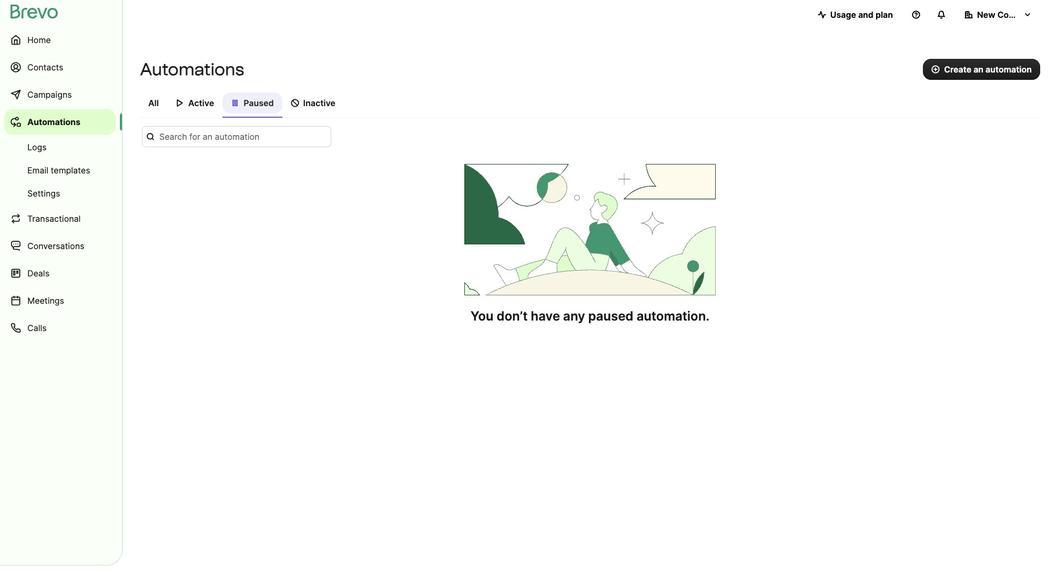 Task type: locate. For each thing, give the bounding box(es) containing it.
paused
[[244, 98, 274, 108]]

0 horizontal spatial dxrbf image
[[176, 99, 184, 107]]

dxrbf image for paused
[[231, 99, 239, 107]]

paused
[[589, 309, 634, 324]]

conversations link
[[4, 234, 116, 259]]

automations
[[140, 59, 244, 79], [27, 117, 81, 127]]

tab list containing all
[[140, 93, 1041, 118]]

all link
[[140, 93, 167, 117]]

dxrbf image
[[176, 99, 184, 107], [231, 99, 239, 107], [291, 99, 299, 107]]

automations up active on the top left
[[140, 59, 244, 79]]

deals link
[[4, 261, 116, 286]]

calls
[[27, 323, 47, 334]]

1 horizontal spatial dxrbf image
[[231, 99, 239, 107]]

automations up the logs link
[[27, 117, 81, 127]]

create
[[944, 64, 972, 75]]

tab list
[[140, 93, 1041, 118]]

1 vertical spatial automations
[[27, 117, 81, 127]]

home
[[27, 35, 51, 45]]

you don't have any paused automation. tab panel
[[140, 126, 1041, 325]]

dxrbf image inside "active" link
[[176, 99, 184, 107]]

an
[[974, 64, 984, 75]]

don't
[[497, 309, 528, 324]]

calls link
[[4, 316, 116, 341]]

dxrbf image inside paused link
[[231, 99, 239, 107]]

1 dxrbf image from the left
[[176, 99, 184, 107]]

have
[[531, 309, 560, 324]]

plan
[[876, 9, 893, 20]]

dxrbf image inside inactive link
[[291, 99, 299, 107]]

meetings link
[[4, 288, 116, 314]]

new
[[978, 9, 996, 20]]

2 horizontal spatial dxrbf image
[[291, 99, 299, 107]]

home link
[[4, 27, 116, 53]]

automations link
[[4, 109, 116, 135]]

meetings
[[27, 296, 64, 306]]

settings
[[27, 188, 60, 199]]

active
[[188, 98, 214, 108]]

transactional link
[[4, 206, 116, 231]]

all
[[148, 98, 159, 108]]

dxrbf image left paused
[[231, 99, 239, 107]]

2 dxrbf image from the left
[[231, 99, 239, 107]]

logs
[[27, 142, 47, 153]]

3 dxrbf image from the left
[[291, 99, 299, 107]]

dxrbf image for inactive
[[291, 99, 299, 107]]

1 horizontal spatial automations
[[140, 59, 244, 79]]

deals
[[27, 268, 49, 279]]

dxrbf image left inactive
[[291, 99, 299, 107]]

any
[[563, 309, 585, 324]]

email templates link
[[4, 160, 116, 181]]

dxrbf image left active on the top left
[[176, 99, 184, 107]]

dxrbf image for active
[[176, 99, 184, 107]]

create an automation button
[[923, 59, 1041, 80]]



Task type: describe. For each thing, give the bounding box(es) containing it.
0 vertical spatial automations
[[140, 59, 244, 79]]

contacts link
[[4, 55, 116, 80]]

contacts
[[27, 62, 63, 73]]

workflow-list-search-input search field
[[142, 126, 331, 147]]

email templates
[[27, 165, 90, 176]]

company
[[998, 9, 1037, 20]]

active link
[[167, 93, 223, 117]]

inactive
[[303, 98, 336, 108]]

templates
[[51, 165, 90, 176]]

new company button
[[956, 4, 1041, 25]]

settings link
[[4, 183, 116, 204]]

usage
[[831, 9, 856, 20]]

you don't have any paused automation.
[[471, 309, 710, 324]]

0 horizontal spatial automations
[[27, 117, 81, 127]]

paused link
[[223, 93, 282, 118]]

usage and plan button
[[810, 4, 902, 25]]

new company
[[978, 9, 1037, 20]]

inactive link
[[282, 93, 344, 117]]

automation
[[986, 64, 1032, 75]]

conversations
[[27, 241, 84, 251]]

automation.
[[637, 309, 710, 324]]

and
[[859, 9, 874, 20]]

create an automation
[[944, 64, 1032, 75]]

usage and plan
[[831, 9, 893, 20]]

you
[[471, 309, 494, 324]]

campaigns link
[[4, 82, 116, 107]]

email
[[27, 165, 48, 176]]

campaigns
[[27, 89, 72, 100]]

transactional
[[27, 214, 81, 224]]

logs link
[[4, 137, 116, 158]]



Task type: vqa. For each thing, say whether or not it's contained in the screenshot.
"Tasks"
no



